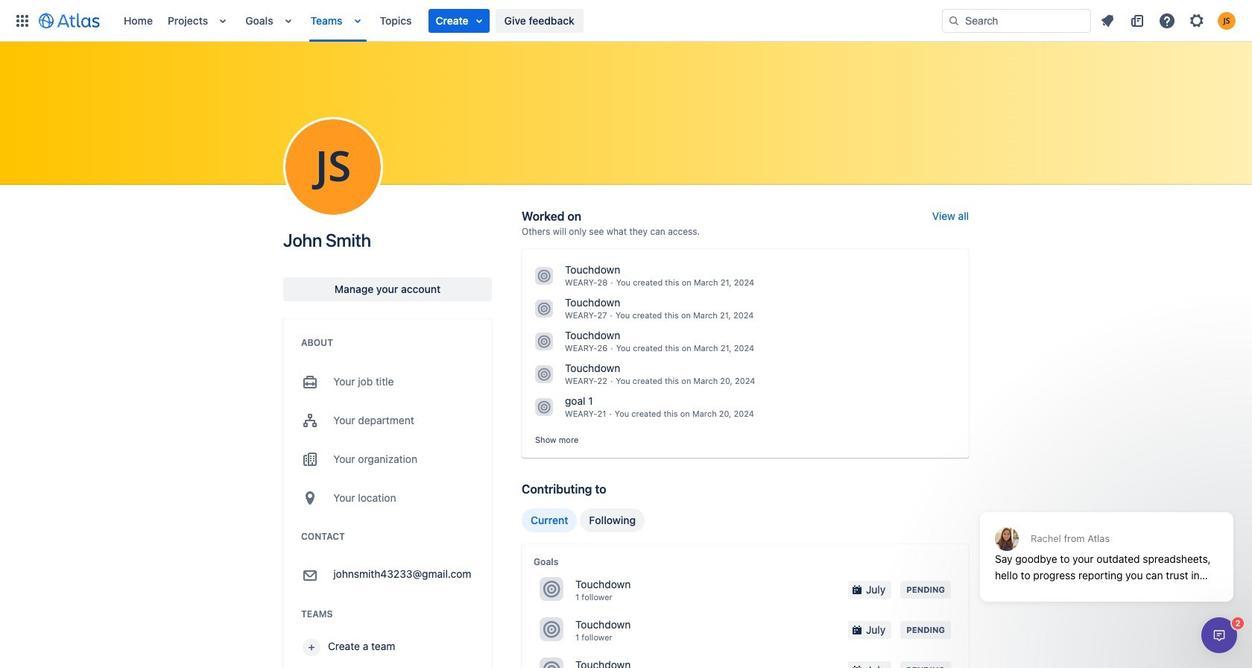 Task type: describe. For each thing, give the bounding box(es) containing it.
profile image actions image
[[324, 158, 342, 176]]

notifications image
[[1099, 12, 1117, 29]]

1 vertical spatial dialog
[[1202, 618, 1238, 653]]

account image
[[1219, 12, 1236, 29]]

1 horizontal spatial list
[[1095, 9, 1244, 32]]



Task type: vqa. For each thing, say whether or not it's contained in the screenshot.
Profile image actions
yes



Task type: locate. For each thing, give the bounding box(es) containing it.
top element
[[9, 0, 943, 41]]

help image
[[1159, 12, 1177, 29]]

settings image
[[1189, 12, 1207, 29]]

list item
[[428, 9, 490, 32]]

None search field
[[943, 9, 1092, 32]]

search image
[[949, 15, 961, 26]]

0 horizontal spatial list
[[116, 0, 943, 41]]

switch to... image
[[13, 12, 31, 29]]

dialog
[[973, 476, 1242, 613], [1202, 618, 1238, 653]]

Search field
[[943, 9, 1092, 32]]

group
[[522, 508, 645, 532]]

list
[[116, 0, 943, 41], [1095, 9, 1244, 32]]

list item inside list
[[428, 9, 490, 32]]

0 vertical spatial dialog
[[973, 476, 1242, 613]]

banner
[[0, 0, 1253, 42]]



